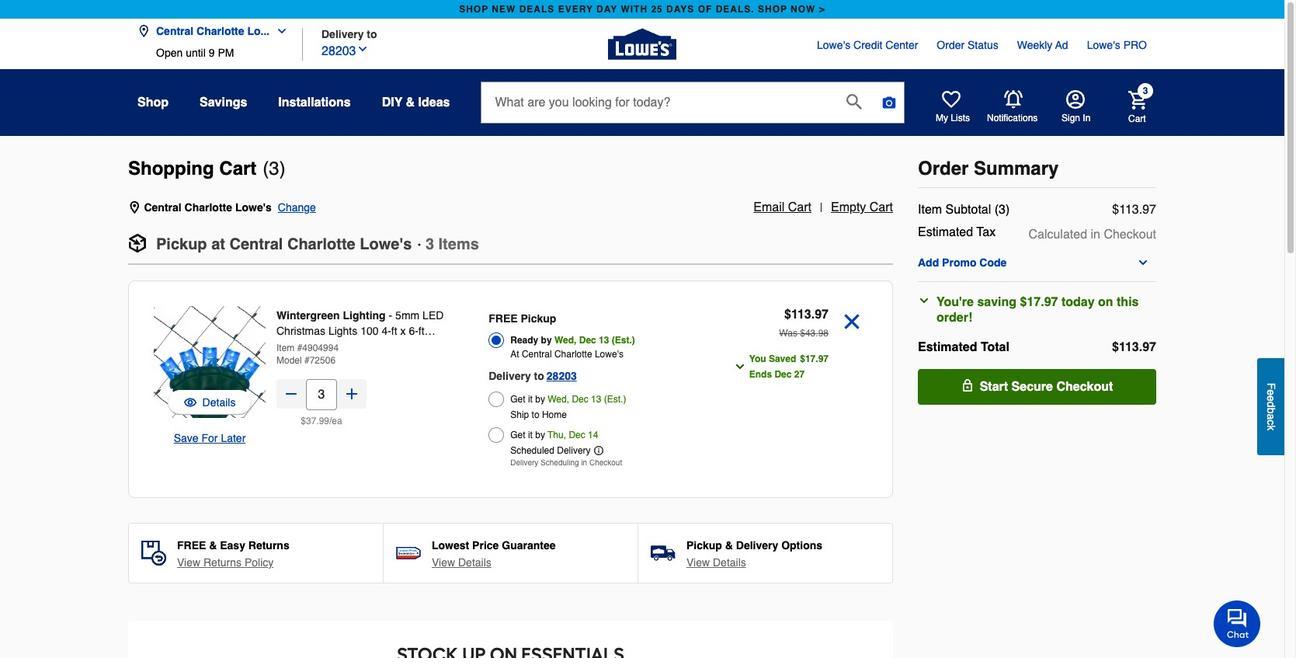 Task type: describe. For each thing, give the bounding box(es) containing it.
estimated for estimated total
[[918, 340, 978, 354]]

1 vertical spatial 28203 button
[[547, 367, 577, 385]]

/ea
[[329, 416, 342, 427]]

dec inside 'you saved $ 17 . 97 ends dec 27'
[[775, 369, 792, 380]]

dec up "at central charlotte lowe's"
[[579, 335, 596, 346]]

estimated total
[[918, 340, 1010, 354]]

$ left 99
[[301, 416, 306, 427]]

wintergreen
[[277, 309, 340, 322]]

weekly
[[1018, 39, 1053, 51]]

until
[[186, 47, 206, 59]]

my
[[936, 113, 949, 124]]

it for wed,
[[528, 394, 533, 405]]

total
[[981, 340, 1010, 354]]

lowe's pro link
[[1087, 37, 1148, 53]]

f
[[1266, 383, 1278, 390]]

installations button
[[278, 89, 351, 117]]

calculated in checkout
[[1029, 228, 1157, 242]]

item subtotal (3)
[[918, 203, 1010, 217]]

lowe's pro
[[1087, 39, 1148, 51]]

2 ft from the left
[[419, 325, 425, 337]]

charlotte inside button
[[197, 25, 244, 37]]

lists
[[951, 113, 970, 124]]

guarantee
[[502, 539, 556, 552]]

shopping
[[128, 158, 214, 179]]

0 vertical spatial wed,
[[555, 335, 577, 346]]

you
[[750, 354, 766, 364]]

ideas
[[418, 96, 450, 110]]

$ inside 'you saved $ 17 . 97 ends dec 27'
[[800, 354, 806, 364]]

credit
[[854, 39, 883, 51]]

net
[[400, 340, 417, 353]]

details inside lowest price guarantee view details
[[458, 556, 492, 569]]

pickup for pickup & delivery options view details
[[687, 539, 722, 552]]

& for pickup
[[725, 539, 733, 552]]

cart for empty cart
[[870, 200, 893, 214]]

(
[[263, 158, 269, 179]]

113 for item subtotal (3)
[[1120, 203, 1140, 217]]

100
[[361, 325, 379, 337]]

start secure checkout button
[[918, 369, 1157, 405]]

scheduling
[[541, 458, 579, 467]]

shop
[[138, 96, 169, 110]]

dec left '14'
[[569, 430, 586, 441]]

shop button
[[138, 89, 169, 117]]

pickup for pickup at central charlotte lowe's
[[156, 235, 207, 253]]

it for thu,
[[528, 430, 533, 441]]

3 items
[[426, 235, 479, 253]]

shop new deals every day with 25 days of deals. shop now > link
[[456, 0, 829, 19]]

1 vertical spatial pickup
[[521, 312, 557, 325]]

1 vertical spatial (est.)
[[604, 394, 627, 405]]

pro
[[1124, 39, 1148, 51]]

save for later button
[[174, 430, 246, 446]]

ship to home
[[511, 409, 567, 420]]

to for ship to home
[[532, 409, 540, 420]]

43
[[806, 328, 816, 339]]

$ right was
[[800, 328, 806, 339]]

pickup image
[[128, 234, 147, 253]]

star
[[325, 356, 354, 368]]

37
[[306, 416, 316, 427]]

a
[[1266, 414, 1278, 420]]

(3)
[[995, 203, 1010, 217]]

delivery for delivery scheduling in checkout
[[511, 458, 539, 467]]

113 inside $ 113 . 97 was $ 43 . 98
[[792, 308, 812, 322]]

delivery scheduling in checkout
[[511, 458, 622, 467]]

my lists link
[[936, 90, 970, 124]]

item #4904994 model #72506
[[277, 343, 339, 366]]

option group containing free pickup
[[489, 308, 705, 471]]

charlotte up at at the left top of page
[[185, 201, 232, 214]]

saved
[[769, 354, 797, 364]]

open
[[156, 47, 183, 59]]

empty cart
[[831, 200, 893, 214]]

minus image
[[284, 386, 299, 402]]

-
[[389, 309, 393, 322]]

view details link for view
[[687, 555, 746, 570]]

checkout for calculated in checkout
[[1104, 228, 1157, 242]]

ready by wed, dec 13 (est.)
[[511, 335, 635, 346]]

1 e from the top
[[1266, 390, 1278, 396]]

14
[[588, 430, 599, 441]]

1 horizontal spatial christmas
[[348, 340, 397, 353]]

calculated
[[1029, 228, 1088, 242]]

energy
[[277, 356, 322, 368]]

add promo code link
[[918, 256, 1157, 269]]

info image
[[594, 446, 603, 455]]

99
[[319, 416, 329, 427]]

order!
[[937, 311, 973, 325]]

. inside 'you saved $ 17 . 97 ends dec 27'
[[816, 354, 819, 364]]

free for free & easy returns view returns policy
[[177, 539, 206, 552]]

plus image
[[344, 386, 360, 402]]

$ up was
[[785, 308, 792, 322]]

start secure checkout
[[980, 380, 1114, 394]]

1 vertical spatial 28203
[[547, 370, 577, 382]]

view for free & easy returns view returns policy
[[177, 556, 201, 569]]

this
[[1117, 295, 1139, 309]]

item for item subtotal (3)
[[918, 203, 943, 217]]

options
[[782, 539, 823, 552]]

cart for shopping cart ( 3 )
[[219, 158, 257, 179]]

4-
[[382, 325, 391, 337]]

scheduled
[[511, 445, 555, 456]]

shop new deals every day with 25 days of deals. shop now >
[[459, 4, 826, 15]]

blue
[[323, 340, 345, 353]]

checkout for start secure checkout
[[1057, 380, 1114, 394]]

remove item image
[[838, 308, 866, 336]]

change link
[[278, 200, 316, 215]]

estimated tax
[[918, 225, 996, 239]]

chevron down image inside 28203 button
[[356, 42, 369, 55]]

by for thu, dec 14
[[535, 430, 545, 441]]

you're saving  $17.97  today on this order!
[[937, 295, 1139, 325]]

17
[[806, 354, 816, 364]]

5mm
[[396, 309, 420, 322]]

later
[[221, 432, 246, 444]]

save
[[174, 432, 199, 444]]

0 horizontal spatial details
[[202, 396, 236, 409]]

email cart
[[754, 200, 812, 214]]

promo
[[942, 256, 977, 269]]

lowe's left bullet "image"
[[360, 235, 412, 253]]

you're saving  $17.97  today on this order! link
[[918, 294, 1151, 326]]

delivery up delivery scheduling in checkout
[[557, 445, 591, 456]]

0 horizontal spatial chevron down image
[[734, 360, 746, 373]]

cart down lowe's home improvement cart image on the right top of the page
[[1129, 113, 1146, 124]]

subtotal
[[946, 203, 992, 217]]

diy
[[382, 96, 403, 110]]

central charlotte lowe's change
[[144, 201, 316, 214]]

2 e from the top
[[1266, 396, 1278, 402]]

email cart button
[[754, 198, 812, 217]]

lowe's down ( on the top of the page
[[235, 201, 272, 214]]

central down 'shopping'
[[144, 201, 182, 214]]

delivery for delivery to 28203
[[489, 370, 531, 382]]

get for get it by thu, dec 14
[[511, 430, 526, 441]]

3 for 3
[[1143, 86, 1149, 97]]

sign in
[[1062, 113, 1091, 124]]

lowe's home improvement account image
[[1067, 90, 1085, 109]]

lighting
[[343, 309, 386, 322]]

2 shop from the left
[[758, 4, 788, 15]]

0 horizontal spatial 3
[[269, 158, 279, 179]]

ad
[[1056, 39, 1069, 51]]

search image
[[847, 94, 863, 109]]

location image for central charlotte lo...
[[138, 25, 150, 37]]

charlotte down ready by wed, dec 13 (est.)
[[555, 349, 592, 360]]

shopping cart ( 3 )
[[128, 158, 286, 179]]

at
[[211, 235, 225, 253]]



Task type: locate. For each thing, give the bounding box(es) containing it.
98
[[819, 328, 829, 339]]

chevron down image left delivery to
[[270, 25, 288, 37]]

lowest
[[432, 539, 469, 552]]

0 horizontal spatial returns
[[204, 556, 242, 569]]

0 horizontal spatial in
[[581, 458, 587, 467]]

view inside free & easy returns view returns policy
[[177, 556, 201, 569]]

1 horizontal spatial &
[[406, 96, 415, 110]]

1 horizontal spatial 3
[[426, 235, 434, 253]]

view details link for details
[[432, 555, 492, 570]]

2 view details link from the left
[[687, 555, 746, 570]]

1 $ 113 . 97 from the top
[[1113, 203, 1157, 217]]

to for delivery to 28203
[[534, 370, 544, 382]]

checkout inside button
[[1057, 380, 1114, 394]]

get down ship at the left
[[511, 430, 526, 441]]

1 horizontal spatial details
[[458, 556, 492, 569]]

1 horizontal spatial 28203 button
[[547, 367, 577, 385]]

shop left now
[[758, 4, 788, 15]]

28203 button
[[322, 40, 369, 60], [547, 367, 577, 385]]

1 horizontal spatial item
[[918, 203, 943, 217]]

0 horizontal spatial ft
[[391, 325, 397, 337]]

checkout up this
[[1104, 228, 1157, 242]]

order left status
[[937, 39, 965, 51]]

28203 down delivery to
[[322, 44, 356, 58]]

1 vertical spatial wed,
[[548, 394, 570, 405]]

0 vertical spatial christmas
[[277, 325, 326, 337]]

by right ready
[[541, 335, 552, 346]]

28203 button down "at central charlotte lowe's"
[[547, 367, 577, 385]]

13
[[599, 335, 609, 346], [591, 394, 602, 405]]

0 vertical spatial chevron down image
[[1138, 256, 1150, 269]]

diy & ideas
[[382, 96, 450, 110]]

e up b
[[1266, 396, 1278, 402]]

)
[[279, 158, 286, 179]]

wed, up "at central charlotte lowe's"
[[555, 335, 577, 346]]

item up model
[[277, 343, 295, 354]]

delivery for delivery to
[[322, 28, 364, 40]]

charlotte up pm
[[197, 25, 244, 37]]

2 vertical spatial by
[[535, 430, 545, 441]]

christmas down 100
[[348, 340, 397, 353]]

1 vertical spatial by
[[535, 394, 545, 405]]

model
[[277, 355, 302, 366]]

0 vertical spatial location image
[[138, 25, 150, 37]]

0 horizontal spatial view
[[177, 556, 201, 569]]

1 horizontal spatial view details link
[[687, 555, 746, 570]]

0 horizontal spatial free
[[177, 539, 206, 552]]

delivery left options
[[736, 539, 779, 552]]

0 horizontal spatial lights
[[329, 325, 358, 337]]

b
[[1266, 408, 1278, 414]]

& inside button
[[406, 96, 415, 110]]

sign
[[1062, 113, 1081, 124]]

9
[[209, 47, 215, 59]]

1 vertical spatial 3
[[269, 158, 279, 179]]

3 down pro
[[1143, 86, 1149, 97]]

d
[[1266, 402, 1278, 408]]

day
[[597, 4, 618, 15]]

1 vertical spatial get
[[511, 430, 526, 441]]

lowe's left pro
[[1087, 39, 1121, 51]]

$ 113 . 97 down this
[[1113, 340, 1157, 354]]

3 view from the left
[[687, 556, 710, 569]]

1 vertical spatial free
[[177, 539, 206, 552]]

.
[[1140, 203, 1143, 217], [812, 308, 815, 322], [816, 328, 819, 339], [1140, 340, 1143, 354], [816, 354, 819, 364], [316, 416, 319, 427]]

1 view from the left
[[177, 556, 201, 569]]

Stepper number input field with increment and decrement buttons number field
[[306, 379, 337, 410]]

order up item subtotal (3)
[[918, 158, 969, 179]]

2 get from the top
[[511, 430, 526, 441]]

get for get it by wed, dec 13 (est.)
[[511, 394, 526, 405]]

113 up 43
[[792, 308, 812, 322]]

e up d
[[1266, 390, 1278, 396]]

checkout
[[1104, 228, 1157, 242], [1057, 380, 1114, 394], [590, 458, 622, 467]]

secure
[[1012, 380, 1053, 394]]

113 for estimated total
[[1119, 340, 1140, 354]]

1 vertical spatial lights
[[420, 340, 449, 353]]

lowe's
[[817, 39, 851, 51], [1087, 39, 1121, 51], [235, 201, 272, 214], [360, 235, 412, 253], [595, 349, 624, 360]]

>
[[819, 4, 826, 15]]

28203 down "at central charlotte lowe's"
[[547, 370, 577, 382]]

0 horizontal spatial &
[[209, 539, 217, 552]]

scheduled delivery
[[511, 445, 591, 456]]

price
[[472, 539, 499, 552]]

1 vertical spatial $ 113 . 97
[[1113, 340, 1157, 354]]

1 vertical spatial item
[[277, 343, 295, 354]]

1 vertical spatial order
[[918, 158, 969, 179]]

code
[[980, 256, 1007, 269]]

1 vertical spatial 113
[[792, 308, 812, 322]]

cart right empty
[[870, 200, 893, 214]]

2 horizontal spatial 3
[[1143, 86, 1149, 97]]

0 vertical spatial chevron down image
[[270, 25, 288, 37]]

saving
[[978, 295, 1017, 309]]

(est.)
[[612, 335, 635, 346], [604, 394, 627, 405]]

113 up the calculated in checkout
[[1120, 203, 1140, 217]]

empty cart button
[[831, 198, 893, 217]]

returns up policy
[[248, 539, 290, 552]]

in right scheduling
[[581, 458, 587, 467]]

2 horizontal spatial &
[[725, 539, 733, 552]]

f e e d b a c k button
[[1258, 358, 1285, 455]]

0 vertical spatial get
[[511, 394, 526, 405]]

order for order summary
[[918, 158, 969, 179]]

97
[[1143, 203, 1157, 217], [815, 308, 829, 322], [1143, 340, 1157, 354], [819, 354, 829, 364]]

view inside lowest price guarantee view details
[[432, 556, 455, 569]]

1 horizontal spatial shop
[[758, 4, 788, 15]]

(est.) down "at central charlotte lowe's"
[[604, 394, 627, 405]]

central down ready
[[522, 349, 552, 360]]

3 right bullet "image"
[[426, 235, 434, 253]]

pm
[[218, 47, 234, 59]]

checkout down info image
[[590, 458, 622, 467]]

lowest price guarantee view details
[[432, 539, 556, 569]]

chevron down image
[[270, 25, 288, 37], [356, 42, 369, 55]]

save for later
[[174, 432, 246, 444]]

& inside pickup & delivery options view details
[[725, 539, 733, 552]]

view for pickup & delivery options view details
[[687, 556, 710, 569]]

delivery down at
[[489, 370, 531, 382]]

get up ship at the left
[[511, 394, 526, 405]]

1 vertical spatial chevron down image
[[356, 42, 369, 55]]

0 horizontal spatial 28203
[[322, 44, 356, 58]]

free up view returns policy link
[[177, 539, 206, 552]]

secure image
[[962, 379, 974, 392]]

cart left ( on the top of the page
[[219, 158, 257, 179]]

1 view details link from the left
[[432, 555, 492, 570]]

ft
[[391, 325, 397, 337], [419, 325, 425, 337]]

free
[[489, 312, 518, 325], [177, 539, 206, 552]]

by up "ship to home"
[[535, 394, 545, 405]]

1 horizontal spatial 28203
[[547, 370, 577, 382]]

estimated down item subtotal (3)
[[918, 225, 974, 239]]

0 vertical spatial 3
[[1143, 86, 1149, 97]]

$17.97
[[1021, 295, 1059, 309]]

ship
[[511, 409, 529, 420]]

2 vertical spatial 3
[[426, 235, 434, 253]]

delivery to 28203
[[489, 370, 577, 382]]

1 estimated from the top
[[918, 225, 974, 239]]

estimated for estimated tax
[[918, 225, 974, 239]]

delivery inside pickup & delivery options view details
[[736, 539, 779, 552]]

lights down 'wintergreen lighting -'
[[329, 325, 358, 337]]

1 horizontal spatial view
[[432, 556, 455, 569]]

lowe's home improvement lists image
[[942, 90, 961, 109]]

1 get from the top
[[511, 394, 526, 405]]

0 vertical spatial lights
[[329, 325, 358, 337]]

1 ft from the left
[[391, 325, 397, 337]]

2 horizontal spatial pickup
[[687, 539, 722, 552]]

center
[[886, 39, 919, 51]]

(est.) up "at central charlotte lowe's"
[[612, 335, 635, 346]]

0 vertical spatial it
[[528, 394, 533, 405]]

0 vertical spatial in
[[1091, 228, 1101, 242]]

constant
[[277, 340, 320, 353]]

2 vertical spatial chevron down image
[[734, 360, 746, 373]]

2 view from the left
[[432, 556, 455, 569]]

summary
[[974, 158, 1059, 179]]

1 vertical spatial location image
[[128, 201, 141, 214]]

2 horizontal spatial details
[[713, 556, 746, 569]]

1 horizontal spatial in
[[1091, 228, 1101, 242]]

pickup at central charlotte lowe's
[[156, 235, 412, 253]]

days
[[667, 4, 695, 15]]

cart for email cart
[[788, 200, 812, 214]]

0 vertical spatial (est.)
[[612, 335, 635, 346]]

tax
[[977, 225, 996, 239]]

1 vertical spatial chevron down image
[[918, 294, 931, 307]]

item up the estimated tax
[[918, 203, 943, 217]]

0 vertical spatial free
[[489, 312, 518, 325]]

2 vertical spatial pickup
[[687, 539, 722, 552]]

& inside free & easy returns view returns policy
[[209, 539, 217, 552]]

$ up the calculated in checkout
[[1113, 203, 1120, 217]]

0 vertical spatial returns
[[248, 539, 290, 552]]

2 vertical spatial checkout
[[590, 458, 622, 467]]

3 up change link
[[269, 158, 279, 179]]

dec down the saved
[[775, 369, 792, 380]]

97 inside $ 113 . 97 was $ 43 . 98
[[815, 308, 829, 322]]

returns
[[248, 539, 290, 552], [204, 556, 242, 569]]

1 horizontal spatial chevron down image
[[918, 294, 931, 307]]

#72506
[[305, 355, 336, 366]]

1 horizontal spatial pickup
[[521, 312, 557, 325]]

ft left x
[[391, 325, 397, 337]]

easy
[[220, 539, 245, 552]]

3 for 3 items
[[426, 235, 434, 253]]

1 vertical spatial it
[[528, 430, 533, 441]]

$ 113 . 97 for item subtotal (3)
[[1113, 203, 1157, 217]]

0 vertical spatial estimated
[[918, 225, 974, 239]]

lowe's home improvement cart image
[[1129, 91, 1148, 109]]

charlotte down change link
[[287, 235, 356, 253]]

my lists
[[936, 113, 970, 124]]

$ 113 . 97 for estimated total
[[1113, 340, 1157, 354]]

chevron down image down delivery to
[[356, 42, 369, 55]]

0 vertical spatial order
[[937, 39, 965, 51]]

1 vertical spatial in
[[581, 458, 587, 467]]

central inside button
[[156, 25, 194, 37]]

lo...
[[247, 25, 270, 37]]

wed, up home on the bottom left of page
[[548, 394, 570, 405]]

0 horizontal spatial 28203 button
[[322, 40, 369, 60]]

savings button
[[200, 89, 247, 117]]

dec up '14'
[[572, 394, 589, 405]]

1 it from the top
[[528, 394, 533, 405]]

2 horizontal spatial view
[[687, 556, 710, 569]]

bullet image
[[418, 243, 421, 246]]

checkout right secure
[[1057, 380, 1114, 394]]

delivery down scheduled
[[511, 458, 539, 467]]

$
[[1113, 203, 1120, 217], [785, 308, 792, 322], [800, 328, 806, 339], [1113, 340, 1119, 354], [800, 354, 806, 364], [301, 416, 306, 427]]

change
[[278, 201, 316, 214]]

1 vertical spatial 13
[[591, 394, 602, 405]]

28203
[[322, 44, 356, 58], [547, 370, 577, 382]]

weekly ad
[[1018, 39, 1069, 51]]

order for order status
[[937, 39, 965, 51]]

it up scheduled
[[528, 430, 533, 441]]

location image
[[138, 25, 150, 37], [128, 201, 141, 214]]

get it by wed, dec 13 (est.)
[[511, 394, 627, 405]]

97 inside 'you saved $ 17 . 97 ends dec 27'
[[819, 354, 829, 364]]

to for delivery to
[[367, 28, 377, 40]]

stock up on essentials heading
[[144, 639, 878, 658]]

2 $ 113 . 97 from the top
[[1113, 340, 1157, 354]]

of
[[698, 4, 713, 15]]

quickview image
[[184, 395, 196, 410]]

0 vertical spatial to
[[367, 28, 377, 40]]

view inside pickup & delivery options view details
[[687, 556, 710, 569]]

pickup
[[156, 235, 207, 253], [521, 312, 557, 325], [687, 539, 722, 552]]

chevron down image inside the you're saving  $17.97  today on this order! link
[[918, 294, 931, 307]]

for
[[202, 432, 218, 444]]

2 it from the top
[[528, 430, 533, 441]]

chevron down image inside central charlotte lo... button
[[270, 25, 288, 37]]

$ up 27
[[800, 354, 806, 364]]

shop left new
[[459, 4, 489, 15]]

2 vertical spatial 113
[[1119, 340, 1140, 354]]

1 horizontal spatial returns
[[248, 539, 290, 552]]

lowe's credit center link
[[817, 37, 919, 53]]

k
[[1266, 425, 1278, 431]]

location image up pickup icon at the left of the page
[[128, 201, 141, 214]]

0 vertical spatial 13
[[599, 335, 609, 346]]

0 vertical spatial item
[[918, 203, 943, 217]]

lowe's home improvement notification center image
[[1005, 90, 1023, 109]]

location image left central charlotte lo...
[[138, 25, 150, 37]]

cart right email
[[788, 200, 812, 214]]

free for free pickup
[[489, 312, 518, 325]]

delivery to
[[322, 28, 377, 40]]

13 up "at central charlotte lowe's"
[[599, 335, 609, 346]]

details inside pickup & delivery options view details
[[713, 556, 746, 569]]

at central charlotte lowe's
[[511, 349, 624, 360]]

0 horizontal spatial shop
[[459, 4, 489, 15]]

chevron down image left you're
[[918, 294, 931, 307]]

None search field
[[481, 82, 905, 138]]

5mm led christmas lights 100 4-ft x 6-ft constant blue christmas net lights energy star image
[[154, 306, 266, 418]]

details button
[[168, 390, 252, 415], [184, 395, 236, 410]]

0 vertical spatial checkout
[[1104, 228, 1157, 242]]

0 horizontal spatial view details link
[[432, 555, 492, 570]]

13 up '14'
[[591, 394, 602, 405]]

lights right "net"
[[420, 340, 449, 353]]

weekly ad link
[[1018, 37, 1069, 53]]

f e e d b a c k
[[1266, 383, 1278, 431]]

status
[[968, 39, 999, 51]]

pickup inside pickup & delivery options view details
[[687, 539, 722, 552]]

& for diy
[[406, 96, 415, 110]]

order summary
[[918, 158, 1059, 179]]

0 horizontal spatial item
[[277, 343, 295, 354]]

e
[[1266, 390, 1278, 396], [1266, 396, 1278, 402]]

add
[[918, 256, 939, 269]]

$ down on
[[1113, 340, 1119, 354]]

1 vertical spatial estimated
[[918, 340, 978, 354]]

central up open
[[156, 25, 194, 37]]

1 vertical spatial christmas
[[348, 340, 397, 353]]

2 horizontal spatial chevron down image
[[1138, 256, 1150, 269]]

1 vertical spatial checkout
[[1057, 380, 1114, 394]]

cart inside button
[[870, 200, 893, 214]]

add promo code
[[918, 256, 1007, 269]]

delivery up installations button
[[322, 28, 364, 40]]

1 horizontal spatial chevron down image
[[356, 42, 369, 55]]

by for wed, dec 13
[[535, 394, 545, 405]]

free up ready
[[489, 312, 518, 325]]

0 horizontal spatial pickup
[[156, 235, 207, 253]]

2 estimated from the top
[[918, 340, 978, 354]]

& right diy
[[406, 96, 415, 110]]

0 vertical spatial 28203
[[322, 44, 356, 58]]

1 vertical spatial returns
[[204, 556, 242, 569]]

1 vertical spatial to
[[534, 370, 544, 382]]

0 horizontal spatial chevron down image
[[270, 25, 288, 37]]

dec
[[579, 335, 596, 346], [775, 369, 792, 380], [572, 394, 589, 405], [569, 430, 586, 441]]

6-
[[409, 325, 419, 337]]

in right calculated at the top right of page
[[1091, 228, 1101, 242]]

item inside item #4904994 model #72506
[[277, 343, 295, 354]]

& left easy
[[209, 539, 217, 552]]

ft right x
[[419, 325, 425, 337]]

0 vertical spatial by
[[541, 335, 552, 346]]

& left options
[[725, 539, 733, 552]]

chevron down image
[[1138, 256, 1150, 269], [918, 294, 931, 307], [734, 360, 746, 373]]

christmas up constant
[[277, 325, 326, 337]]

2 vertical spatial to
[[532, 409, 540, 420]]

1 horizontal spatial lights
[[420, 340, 449, 353]]

returns down easy
[[204, 556, 242, 569]]

5mm led christmas lights 100 4-ft x 6-ft constant blue christmas net lights energy star
[[277, 309, 449, 368]]

it up "ship to home"
[[528, 394, 533, 405]]

$ 113 . 97 up the calculated in checkout
[[1113, 203, 1157, 217]]

chevron down image left you
[[734, 360, 746, 373]]

free inside free & easy returns view returns policy
[[177, 539, 206, 552]]

28203 button up installations button
[[322, 40, 369, 60]]

now
[[791, 4, 816, 15]]

option group
[[489, 308, 705, 471]]

1 horizontal spatial free
[[489, 312, 518, 325]]

location image for central charlotte lowe's
[[128, 201, 141, 214]]

& for free
[[209, 539, 217, 552]]

chat invite button image
[[1214, 600, 1262, 647]]

cart inside button
[[788, 200, 812, 214]]

0 vertical spatial 28203 button
[[322, 40, 369, 60]]

by left thu,
[[535, 430, 545, 441]]

113
[[1120, 203, 1140, 217], [792, 308, 812, 322], [1119, 340, 1140, 354]]

x
[[401, 325, 406, 337]]

it
[[528, 394, 533, 405], [528, 430, 533, 441]]

you're
[[937, 295, 974, 309]]

$ 37 . 99 /ea
[[301, 416, 342, 427]]

0 vertical spatial $ 113 . 97
[[1113, 203, 1157, 217]]

lowe's down ready by wed, dec 13 (est.)
[[595, 349, 624, 360]]

0 horizontal spatial christmas
[[277, 325, 326, 337]]

lowe's left credit
[[817, 39, 851, 51]]

details
[[202, 396, 236, 409], [458, 556, 492, 569], [713, 556, 746, 569]]

estimated
[[918, 225, 974, 239], [918, 340, 978, 354]]

113 down this
[[1119, 340, 1140, 354]]

estimated down order! at the top right of the page
[[918, 340, 978, 354]]

lowe's home improvement logo image
[[608, 10, 677, 78]]

item for item #4904994 model #72506
[[277, 343, 295, 354]]

1 shop from the left
[[459, 4, 489, 15]]

view details link
[[432, 555, 492, 570], [687, 555, 746, 570]]

chevron down image up this
[[1138, 256, 1150, 269]]

central right at at the left top of page
[[230, 235, 283, 253]]

Search Query text field
[[482, 82, 835, 123]]

0 vertical spatial pickup
[[156, 235, 207, 253]]

central charlotte lo... button
[[138, 16, 295, 47]]

camera image
[[882, 95, 898, 110]]

0 vertical spatial 113
[[1120, 203, 1140, 217]]

1 horizontal spatial ft
[[419, 325, 425, 337]]



Task type: vqa. For each thing, say whether or not it's contained in the screenshot.
the Details
yes



